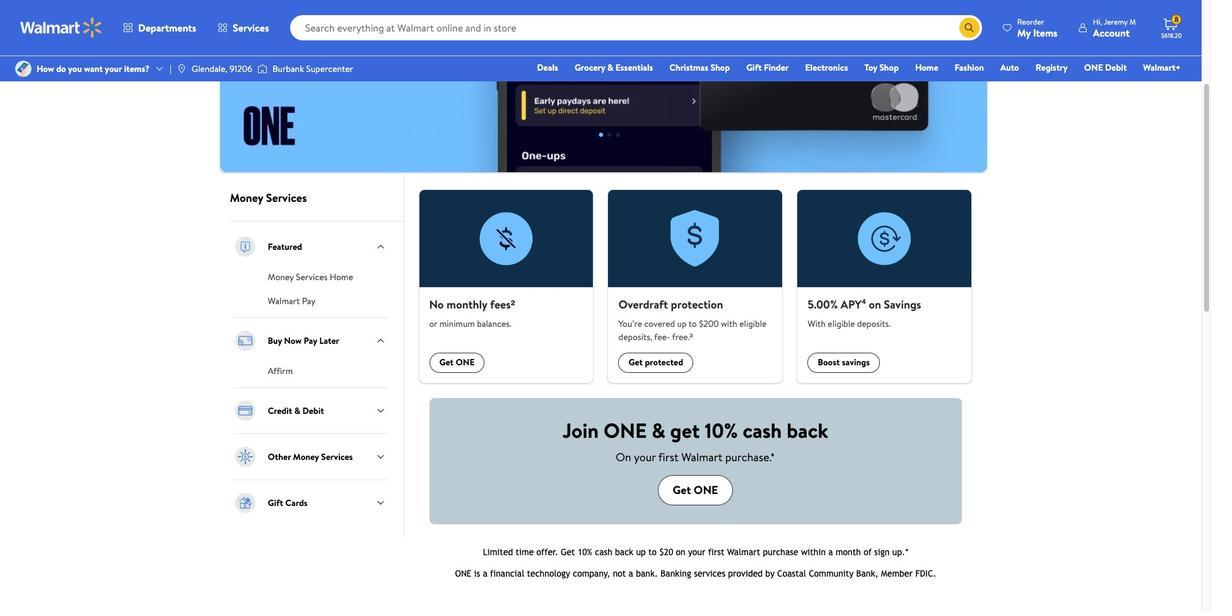 Task type: vqa. For each thing, say whether or not it's contained in the screenshot.
Light Truck/SUV light
no



Task type: locate. For each thing, give the bounding box(es) containing it.
shop right christmas
[[711, 61, 730, 74]]

registry link
[[1030, 61, 1074, 74]]

1 horizontal spatial  image
[[177, 64, 187, 74]]

balances.
[[477, 317, 512, 330]]

0 horizontal spatial get
[[439, 356, 454, 369]]

deals link
[[532, 61, 564, 74]]

no monthly fees superscript two. or minimum balances. get one. image
[[419, 190, 593, 288]]

no monthly fees² or minimum balances.
[[429, 297, 515, 330]]

featured image
[[232, 234, 258, 259]]

money services home link
[[268, 269, 353, 283]]

on
[[616, 449, 631, 465]]

 image right |
[[177, 64, 187, 74]]

2 vertical spatial money
[[293, 450, 319, 463]]

first
[[659, 449, 679, 465]]

& for grocery
[[608, 61, 614, 74]]

& left get
[[652, 416, 666, 444]]

1 vertical spatial pay
[[304, 334, 317, 347]]

fashion
[[955, 61, 984, 74]]

1 horizontal spatial shop
[[880, 61, 899, 74]]

 image for glendale, 91206
[[177, 64, 187, 74]]

electronics link
[[800, 61, 854, 74]]

money services home
[[268, 271, 353, 283]]

&
[[608, 61, 614, 74], [294, 404, 300, 417], [652, 416, 666, 444]]

how do you want your items?
[[37, 62, 150, 75]]

1 vertical spatial debit
[[303, 404, 324, 417]]

Search search field
[[290, 15, 982, 40]]

get down deposits,
[[629, 356, 643, 369]]

0 horizontal spatial  image
[[15, 61, 32, 77]]

account
[[1093, 26, 1130, 39]]

get inside no monthly fees² list item
[[439, 356, 454, 369]]

buy now pay later
[[268, 334, 339, 347]]

2 horizontal spatial &
[[652, 416, 666, 444]]

items?
[[124, 62, 150, 75]]

shop inside christmas shop link
[[711, 61, 730, 74]]

get one down first
[[673, 482, 718, 498]]

1 horizontal spatial eligible
[[828, 317, 855, 330]]

do
[[56, 62, 66, 75]]

1 shop from the left
[[711, 61, 730, 74]]

shop inside the toy shop link
[[880, 61, 899, 74]]

one up on
[[604, 416, 647, 444]]

buy now pay later image
[[232, 328, 258, 353]]

0 horizontal spatial get one
[[439, 356, 475, 369]]

debit down account
[[1105, 61, 1127, 74]]

91206
[[230, 62, 252, 75]]

8
[[1175, 14, 1179, 25]]

walmart down get
[[681, 449, 723, 465]]

1 horizontal spatial get one
[[673, 482, 718, 498]]

1 vertical spatial your
[[634, 449, 656, 465]]

get one button down the minimum
[[429, 352, 485, 373]]

pay
[[302, 295, 316, 307], [304, 334, 317, 347]]

0 vertical spatial get one
[[439, 356, 475, 369]]

0 horizontal spatial get one button
[[429, 352, 485, 373]]

0 vertical spatial home
[[915, 61, 939, 74]]

1 horizontal spatial gift
[[746, 61, 762, 74]]

walmart
[[268, 295, 300, 307], [681, 449, 723, 465]]

one
[[1084, 61, 1103, 74], [456, 356, 475, 369], [604, 416, 647, 444], [694, 482, 718, 498]]

departments
[[138, 21, 196, 35]]

eligible
[[740, 317, 767, 330], [828, 317, 855, 330]]

get one button
[[429, 352, 485, 373], [658, 475, 733, 505]]

gift for gift cards
[[268, 496, 283, 509]]

debit right credit
[[303, 404, 324, 417]]

gift left finder
[[746, 61, 762, 74]]

one inside no monthly fees² list item
[[456, 356, 475, 369]]

get inside button
[[629, 356, 643, 369]]

buy
[[268, 334, 282, 347]]

walmart down money services home
[[268, 295, 300, 307]]

savings
[[842, 356, 870, 369]]

Walmart Site-Wide search field
[[290, 15, 982, 40]]

gift for gift finder
[[746, 61, 762, 74]]

1 vertical spatial get one button
[[658, 475, 733, 505]]

1 vertical spatial gift
[[268, 496, 283, 509]]

0 vertical spatial money
[[230, 190, 263, 206]]

one down the minimum
[[456, 356, 475, 369]]

get down the minimum
[[439, 356, 454, 369]]

savings
[[884, 297, 921, 312]]

your inside join one & get 10% cash back on your first walmart purchase.*
[[634, 449, 656, 465]]

overdraft protection you're covered up to $200 with eligible deposits, fee- free.³
[[619, 297, 767, 343]]

0 horizontal spatial debit
[[303, 404, 324, 417]]

now
[[284, 334, 302, 347]]

money
[[230, 190, 263, 206], [268, 271, 294, 283], [293, 450, 319, 463]]

you
[[68, 62, 82, 75]]

1 eligible from the left
[[740, 317, 767, 330]]

other money services
[[268, 450, 353, 463]]

one down join one & get 10% cash back on your first walmart purchase.*
[[694, 482, 718, 498]]

affirm link
[[268, 363, 293, 377]]

1 horizontal spatial &
[[608, 61, 614, 74]]

protected
[[645, 356, 683, 369]]

essentials
[[616, 61, 653, 74]]

one debit link
[[1079, 61, 1133, 74]]

0 horizontal spatial &
[[294, 404, 300, 417]]

 image
[[15, 61, 32, 77], [177, 64, 187, 74]]

money up featured 'icon'
[[230, 190, 263, 206]]

0 horizontal spatial gift
[[268, 496, 283, 509]]

registry
[[1036, 61, 1068, 74]]

home
[[915, 61, 939, 74], [330, 271, 353, 283]]

with
[[721, 317, 737, 330]]

join one & get 10% cash back on your first walmart purchase.*
[[563, 416, 828, 465]]

join
[[563, 416, 599, 444]]

1 horizontal spatial your
[[634, 449, 656, 465]]

your right on
[[634, 449, 656, 465]]

walmart image
[[20, 18, 102, 38]]

2 eligible from the left
[[828, 317, 855, 330]]

gift
[[746, 61, 762, 74], [268, 496, 283, 509]]

1 horizontal spatial home
[[915, 61, 939, 74]]

5.00% apy⁴ on savings list item
[[790, 190, 979, 383]]

0 vertical spatial get one button
[[429, 352, 485, 373]]

get protected button
[[619, 352, 694, 373]]

pay down money services home
[[302, 295, 316, 307]]

shop right "toy"
[[880, 61, 899, 74]]

1 vertical spatial get one
[[673, 482, 718, 498]]

services up 91206
[[233, 21, 269, 35]]

my
[[1018, 26, 1031, 39]]

gift left 'cards'
[[268, 496, 283, 509]]

0 horizontal spatial shop
[[711, 61, 730, 74]]

services right other
[[321, 450, 353, 463]]

gift inside "link"
[[746, 61, 762, 74]]

0 horizontal spatial eligible
[[740, 317, 767, 330]]

services up "walmart pay" link at the left of page
[[296, 271, 328, 283]]

money right other
[[293, 450, 319, 463]]

up
[[677, 317, 687, 330]]

no monthly fees² list item
[[412, 190, 601, 383]]

2 shop from the left
[[880, 61, 899, 74]]

list
[[412, 190, 980, 383]]

want
[[84, 62, 103, 75]]

1 vertical spatial money
[[268, 271, 294, 283]]

your
[[105, 62, 122, 75], [634, 449, 656, 465]]

debit
[[1105, 61, 1127, 74], [303, 404, 324, 417]]

0 vertical spatial walmart
[[268, 295, 300, 307]]

money up "walmart pay" link at the left of page
[[268, 271, 294, 283]]

home link
[[910, 61, 944, 74]]

no
[[429, 297, 444, 312]]

eligible inside overdraft protection you're covered up to $200 with eligible deposits, fee- free.³
[[740, 317, 767, 330]]

apy⁴
[[841, 297, 866, 312]]

get one down the minimum
[[439, 356, 475, 369]]

& right grocery
[[608, 61, 614, 74]]

& inside 'link'
[[608, 61, 614, 74]]

later
[[319, 334, 339, 347]]

 image left the how
[[15, 61, 32, 77]]

 image
[[257, 62, 268, 75]]

get one inside no monthly fees² list item
[[439, 356, 475, 369]]

0 vertical spatial your
[[105, 62, 122, 75]]

get
[[670, 416, 700, 444]]

& inside join one & get 10% cash back on your first walmart purchase.*
[[652, 416, 666, 444]]

get one button down first
[[658, 475, 733, 505]]

reorder my items
[[1018, 16, 1058, 39]]

with
[[808, 317, 826, 330]]

get one
[[439, 356, 475, 369], [673, 482, 718, 498]]

1 vertical spatial walmart
[[681, 449, 723, 465]]

get protected
[[629, 356, 683, 369]]

shop
[[711, 61, 730, 74], [880, 61, 899, 74]]

eligible down apy⁴
[[828, 317, 855, 330]]

one inside join one & get 10% cash back on your first walmart purchase.*
[[604, 416, 647, 444]]

0 vertical spatial gift
[[746, 61, 762, 74]]

christmas
[[670, 61, 709, 74]]

1 horizontal spatial walmart
[[681, 449, 723, 465]]

get down first
[[673, 482, 691, 498]]

you're
[[619, 317, 642, 330]]

fees²
[[490, 297, 515, 312]]

one debit
[[1084, 61, 1127, 74]]

 image for how do you want your items?
[[15, 61, 32, 77]]

1 horizontal spatial get
[[629, 356, 643, 369]]

pay right now
[[304, 334, 317, 347]]

overdraft
[[619, 297, 668, 312]]

0 vertical spatial debit
[[1105, 61, 1127, 74]]

minimum
[[440, 317, 475, 330]]

eligible right with on the right of the page
[[740, 317, 767, 330]]

& right credit
[[294, 404, 300, 417]]

your right want
[[105, 62, 122, 75]]

1 vertical spatial home
[[330, 271, 353, 283]]

$618.20
[[1162, 31, 1182, 40]]

0 horizontal spatial your
[[105, 62, 122, 75]]



Task type: describe. For each thing, give the bounding box(es) containing it.
m
[[1130, 16, 1136, 27]]

jeremy
[[1104, 16, 1128, 27]]

one down account
[[1084, 61, 1103, 74]]

other money services image
[[232, 444, 258, 469]]

christmas shop
[[670, 61, 730, 74]]

items
[[1033, 26, 1058, 39]]

walmart inside join one & get 10% cash back on your first walmart purchase.*
[[681, 449, 723, 465]]

glendale, 91206
[[192, 62, 252, 75]]

0 horizontal spatial walmart
[[268, 295, 300, 307]]

back
[[787, 416, 828, 444]]

gift cards image
[[232, 490, 258, 515]]

1 horizontal spatial debit
[[1105, 61, 1127, 74]]

deals
[[537, 61, 558, 74]]

affirm
[[268, 365, 293, 377]]

toy shop link
[[859, 61, 905, 74]]

boost savings button
[[808, 352, 880, 373]]

or
[[429, 317, 438, 330]]

on
[[869, 297, 881, 312]]

how
[[37, 62, 54, 75]]

deposits,
[[619, 330, 653, 343]]

money for money services
[[230, 190, 263, 206]]

money for money services home
[[268, 271, 294, 283]]

gift finder link
[[741, 61, 795, 74]]

$200
[[699, 317, 719, 330]]

walmart pay link
[[268, 293, 316, 307]]

fashion link
[[949, 61, 990, 74]]

auto link
[[995, 61, 1025, 74]]

gift finder
[[746, 61, 789, 74]]

search icon image
[[965, 23, 975, 33]]

finder
[[764, 61, 789, 74]]

featured
[[268, 240, 302, 253]]

credit & debit image
[[232, 398, 258, 423]]

monthly
[[447, 297, 487, 312]]

walmart+ link
[[1138, 61, 1187, 74]]

walmart+
[[1143, 61, 1181, 74]]

free.³
[[672, 330, 693, 343]]

protection
[[671, 297, 723, 312]]

walmart pay
[[268, 295, 316, 307]]

|
[[170, 62, 172, 75]]

list containing no monthly fees²
[[412, 190, 980, 383]]

10%
[[705, 416, 738, 444]]

toy shop
[[865, 61, 899, 74]]

purchase.*
[[725, 449, 775, 465]]

services up featured at the left top
[[266, 190, 307, 206]]

grocery
[[575, 61, 605, 74]]

debit with rewards. get three percent cash back at walmart up to fifty dollars a year¹. terms apply. get one. image
[[220, 0, 987, 172]]

supercenter
[[306, 62, 353, 75]]

reorder
[[1018, 16, 1044, 27]]

5.00%
[[808, 297, 838, 312]]

services button
[[207, 13, 280, 43]]

hi, jeremy m account
[[1093, 16, 1136, 39]]

burbank
[[273, 62, 304, 75]]

shop for toy shop
[[880, 61, 899, 74]]

other
[[268, 450, 291, 463]]

services inside money services home link
[[296, 271, 328, 283]]

5.00% apy superscript four on savings. with eligible deposits. boost savings. image
[[798, 190, 972, 288]]

get one button inside no monthly fees² list item
[[429, 352, 485, 373]]

christmas shop link
[[664, 61, 736, 74]]

glendale,
[[192, 62, 228, 75]]

money services
[[230, 190, 307, 206]]

0 vertical spatial pay
[[302, 295, 316, 307]]

get for no
[[439, 356, 454, 369]]

5.00% apy⁴ on savings with eligible deposits.
[[808, 297, 921, 330]]

cash
[[743, 416, 782, 444]]

overdraft protection list item
[[601, 190, 790, 383]]

cards
[[285, 496, 308, 509]]

boost
[[818, 356, 840, 369]]

toy
[[865, 61, 877, 74]]

credit & debit
[[268, 404, 324, 417]]

auto
[[1001, 61, 1019, 74]]

eligible inside the '5.00% apy⁴ on savings with eligible deposits.'
[[828, 317, 855, 330]]

services inside services popup button
[[233, 21, 269, 35]]

& for credit
[[294, 404, 300, 417]]

grocery & essentials link
[[569, 61, 659, 74]]

electronics
[[805, 61, 848, 74]]

shop for christmas shop
[[711, 61, 730, 74]]

departments button
[[112, 13, 207, 43]]

hi,
[[1093, 16, 1102, 27]]

covered
[[644, 317, 675, 330]]

8 $618.20
[[1162, 14, 1182, 40]]

overdraft protection. you're covered up to two hundred dollars with direct deposit, fee-free. superscript three. get protected. image
[[609, 190, 783, 288]]

boost savings
[[818, 356, 870, 369]]

burbank supercenter
[[273, 62, 353, 75]]

1 horizontal spatial get one button
[[658, 475, 733, 505]]

2 horizontal spatial get
[[673, 482, 691, 498]]

to
[[689, 317, 697, 330]]

grocery & essentials
[[575, 61, 653, 74]]

deposits.
[[857, 317, 891, 330]]

get for overdraft
[[629, 356, 643, 369]]

0 horizontal spatial home
[[330, 271, 353, 283]]



